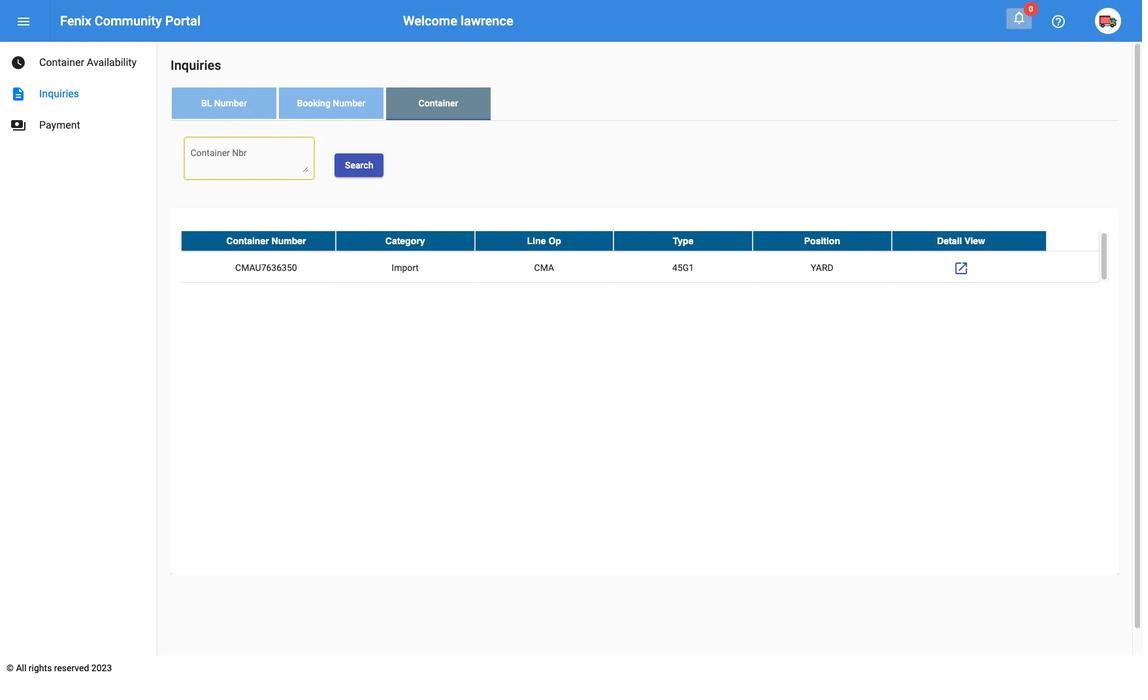 Task type: vqa. For each thing, say whether or not it's contained in the screenshot.
no color icon containing menu
yes



Task type: describe. For each thing, give the bounding box(es) containing it.
lawrence
[[461, 13, 514, 29]]

menu button
[[10, 8, 37, 34]]

container for container number
[[226, 236, 269, 246]]

cma
[[534, 263, 554, 273]]

all
[[16, 664, 26, 674]]

search
[[345, 160, 374, 170]]

fenix
[[60, 13, 91, 29]]

no color image for help_outline popup button on the top of the page
[[1051, 14, 1067, 30]]

rights
[[29, 664, 52, 674]]

reserved
[[54, 664, 89, 674]]

line op column header
[[475, 231, 614, 251]]

import
[[392, 263, 419, 273]]

navigation containing watch_later
[[0, 42, 157, 141]]

open_in_new grid
[[181, 231, 1109, 284]]

0 horizontal spatial inquiries
[[39, 88, 79, 100]]

type
[[673, 236, 694, 246]]

number for bl number
[[214, 98, 247, 109]]

open_in_new
[[954, 261, 970, 277]]

notifications_none button
[[1007, 8, 1033, 29]]

45g1
[[673, 263, 694, 273]]

line
[[527, 236, 546, 246]]

booking number tab panel
[[171, 121, 1120, 575]]

container for container availability
[[39, 56, 84, 69]]

type column header
[[614, 231, 753, 251]]

category column header
[[336, 231, 475, 251]]

op
[[549, 236, 562, 246]]

notifications_none
[[1012, 10, 1028, 25]]

bl number
[[201, 98, 247, 109]]

payment
[[39, 119, 80, 131]]

container for container
[[419, 98, 459, 109]]

position
[[805, 236, 841, 246]]

fenix community portal
[[60, 13, 201, 29]]

welcome lawrence
[[403, 13, 514, 29]]

bl number tab panel
[[171, 121, 1120, 575]]

yard
[[811, 263, 834, 273]]

availability
[[87, 56, 137, 69]]



Task type: locate. For each thing, give the bounding box(es) containing it.
inquiries up payment
[[39, 88, 79, 100]]

0 horizontal spatial number
[[214, 98, 247, 109]]

help_outline
[[1051, 14, 1067, 30]]

help_outline button
[[1046, 8, 1072, 34]]

container inside column header
[[226, 236, 269, 246]]

1 horizontal spatial inquiries
[[171, 58, 221, 73]]

©
[[7, 664, 14, 674]]

0 vertical spatial inquiries
[[171, 58, 221, 73]]

position column header
[[753, 231, 892, 251]]

payments
[[10, 118, 26, 133]]

category
[[386, 236, 425, 246]]

0 horizontal spatial no color image
[[10, 86, 26, 102]]

portal
[[165, 13, 201, 29]]

cmau7636350
[[235, 263, 297, 273]]

no color image down description
[[10, 118, 26, 133]]

detail
[[938, 236, 963, 246]]

view
[[965, 236, 986, 246]]

no color image inside notifications_none popup button
[[1012, 10, 1028, 25]]

0 vertical spatial container
[[39, 56, 84, 69]]

no color image containing notifications_none
[[1012, 10, 1028, 25]]

bl
[[201, 98, 212, 109]]

container number column header
[[181, 231, 336, 251]]

row containing container number
[[181, 231, 1100, 252]]

row
[[181, 231, 1100, 252]]

2 horizontal spatial no color image
[[1051, 14, 1067, 30]]

no color image containing watch_later
[[10, 55, 26, 71]]

no color image containing help_outline
[[1051, 14, 1067, 30]]

inquiries up "bl"
[[171, 58, 221, 73]]

menu
[[16, 14, 31, 30]]

no color image for notifications_none popup button
[[1012, 10, 1028, 25]]

1 vertical spatial container
[[419, 98, 459, 109]]

number up cmau7636350
[[272, 236, 306, 246]]

no color image containing payments
[[10, 118, 26, 133]]

watch_later
[[10, 55, 26, 71]]

booking
[[297, 98, 331, 109]]

no color image down watch_later
[[10, 86, 26, 102]]

no color image up description
[[10, 55, 26, 71]]

inquiries
[[171, 58, 221, 73], [39, 88, 79, 100]]

no color image
[[16, 14, 31, 30], [10, 55, 26, 71], [10, 118, 26, 133], [954, 261, 970, 277]]

community
[[95, 13, 162, 29]]

2 vertical spatial container
[[226, 236, 269, 246]]

booking number
[[297, 98, 366, 109]]

container number
[[226, 236, 306, 246]]

no color image down 'detail view'
[[954, 261, 970, 277]]

description
[[10, 86, 26, 102]]

detail view column header
[[892, 231, 1047, 251]]

number right "bl"
[[214, 98, 247, 109]]

container
[[39, 56, 84, 69], [419, 98, 459, 109], [226, 236, 269, 246]]

no color image containing description
[[10, 86, 26, 102]]

no color image containing menu
[[16, 14, 31, 30]]

navigation
[[0, 42, 157, 141]]

0 horizontal spatial container
[[39, 56, 84, 69]]

1 horizontal spatial number
[[272, 236, 306, 246]]

2 horizontal spatial number
[[333, 98, 366, 109]]

© all rights reserved 2023
[[7, 664, 112, 674]]

no color image inside help_outline popup button
[[1051, 14, 1067, 30]]

number for container number
[[272, 236, 306, 246]]

line op
[[527, 236, 562, 246]]

no color image inside open_in_new button
[[954, 261, 970, 277]]

2 horizontal spatial container
[[419, 98, 459, 109]]

no color image containing open_in_new
[[954, 261, 970, 277]]

number inside column header
[[272, 236, 306, 246]]

no color image left help_outline popup button on the top of the page
[[1012, 10, 1028, 25]]

1 horizontal spatial container
[[226, 236, 269, 246]]

open_in_new row
[[181, 252, 1100, 284]]

None text field
[[191, 149, 308, 172]]

open_in_new button
[[949, 255, 975, 281]]

no color image inside menu button
[[16, 14, 31, 30]]

number for booking number
[[333, 98, 366, 109]]

container availability
[[39, 56, 137, 69]]

search button
[[335, 153, 384, 177]]

number
[[214, 98, 247, 109], [333, 98, 366, 109], [272, 236, 306, 246]]

detail view
[[938, 236, 986, 246]]

2023
[[91, 664, 112, 674]]

no color image up watch_later
[[16, 14, 31, 30]]

1 horizontal spatial no color image
[[1012, 10, 1028, 25]]

1 vertical spatial inquiries
[[39, 88, 79, 100]]

no color image right notifications_none popup button
[[1051, 14, 1067, 30]]

number right booking
[[333, 98, 366, 109]]

no color image
[[1012, 10, 1028, 25], [1051, 14, 1067, 30], [10, 86, 26, 102]]

welcome
[[403, 13, 458, 29]]



